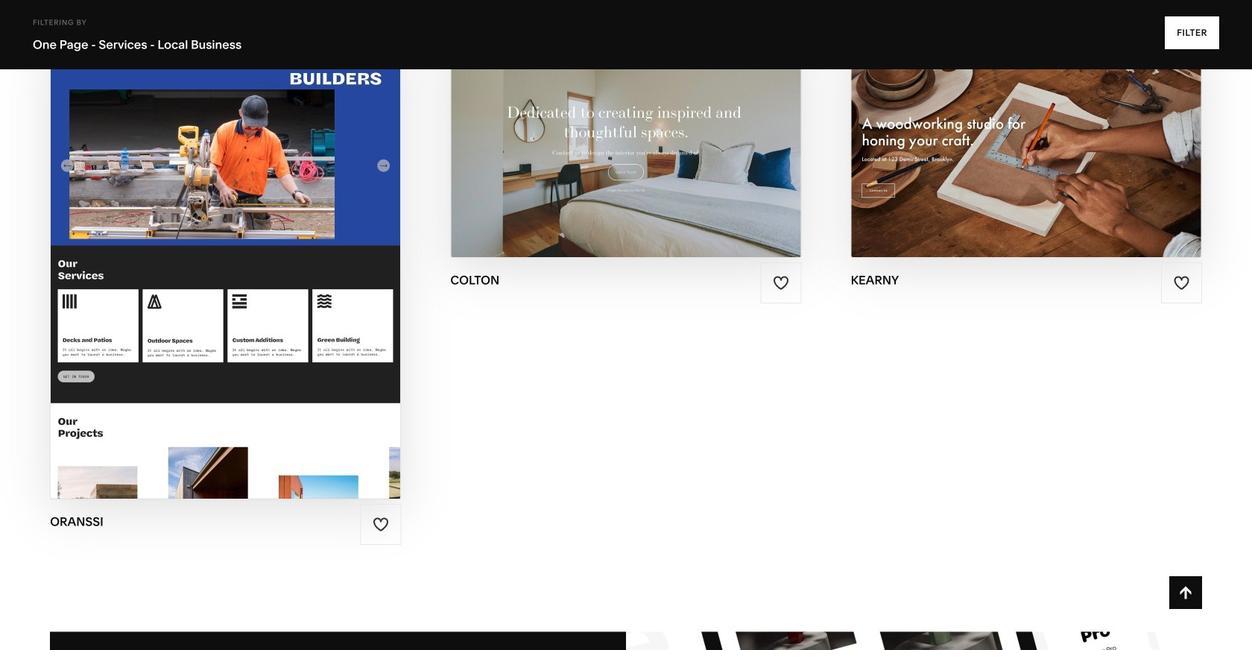 Task type: locate. For each thing, give the bounding box(es) containing it.
preview of building your own template image
[[626, 632, 1202, 650]]

colton image
[[451, 32, 801, 257]]

oranssi image
[[51, 32, 401, 499]]

add colton to your favorites list image
[[773, 275, 790, 291]]



Task type: describe. For each thing, give the bounding box(es) containing it.
kearny image
[[852, 32, 1202, 257]]

add oranssi to your favorites list image
[[373, 516, 389, 533]]

back to top image
[[1178, 585, 1194, 601]]



Task type: vqa. For each thing, say whether or not it's contained in the screenshot.
colton Image
yes



